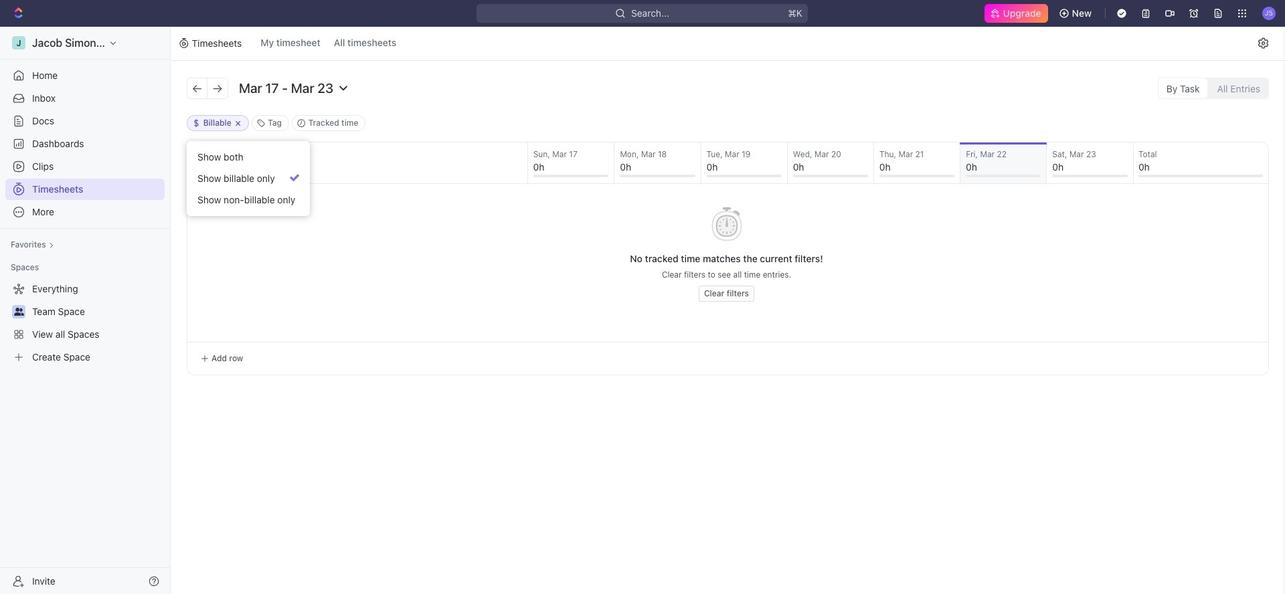 Task type: locate. For each thing, give the bounding box(es) containing it.
tree
[[5, 279, 165, 368]]

tree inside sidebar navigation
[[5, 279, 165, 368]]

sidebar navigation
[[0, 27, 171, 595]]



Task type: vqa. For each thing, say whether or not it's contained in the screenshot.
S inside S SEO Project Management
no



Task type: describe. For each thing, give the bounding box(es) containing it.
checked element
[[290, 173, 299, 183]]

checked image
[[290, 173, 299, 183]]



